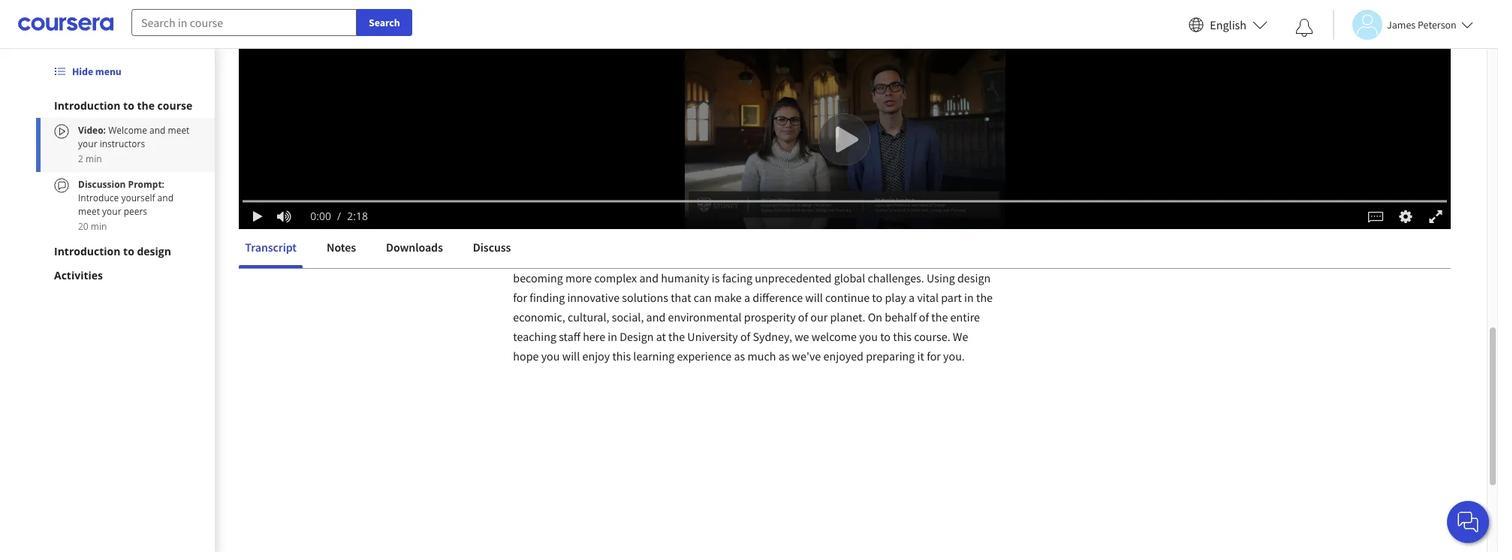 Task type: locate. For each thing, give the bounding box(es) containing it.
we hope you will enjoy
[[513, 329, 968, 364]]

in inside "the thinking part in our model."
[[536, 153, 546, 168]]

it down course.
[[918, 349, 925, 364]]

1 horizontal spatial we
[[858, 75, 873, 90]]

will down the unprecedented
[[805, 290, 823, 305]]

0 horizontal spatial we
[[636, 212, 650, 227]]

process up its on the right
[[921, 95, 959, 110]]

and right "welcome"
[[149, 124, 166, 137]]

teaching
[[513, 329, 557, 344]]

to left repeat
[[900, 231, 910, 246]]

for inside design projects for developing a better understanding of the problem,
[[895, 153, 909, 168]]

introduction to the course button
[[54, 98, 197, 113]]

in up evaluating
[[557, 212, 567, 227]]

0 vertical spatial it
[[827, 231, 834, 246]]

design inside the prototyping phase of the design process.
[[930, 192, 963, 207]]

downloads
[[386, 240, 443, 255]]

0 vertical spatial part
[[513, 153, 534, 168]]

design left making
[[570, 192, 603, 207]]

through inside we will take you step-by- step through this process.
[[537, 95, 577, 110]]

this down behalf
[[893, 329, 912, 344]]

your up "in module four, we deconstruct the purpose of design breaking,"
[[690, 192, 713, 207]]

0 horizontal spatial step
[[513, 95, 535, 110]]

1 vertical spatial module
[[601, 134, 640, 149]]

meet
[[168, 124, 190, 137], [78, 205, 100, 218]]

design up giving you a deeper understanding about the role of design in everyday life.
[[706, 36, 739, 51]]

part inside a difference will continue to play a vital part in the economic,
[[941, 290, 962, 305]]

1 horizontal spatial understanding
[[657, 56, 730, 71]]

1 horizontal spatial step
[[781, 134, 803, 149]]

module up designs.
[[569, 212, 608, 227]]

0 vertical spatial we
[[667, 134, 681, 149]]

0 vertical spatial course
[[958, 56, 992, 71]]

for inside module three prepares you for the design making phase of your own projects,
[[534, 192, 548, 207]]

solutions
[[622, 290, 668, 305]]

chat with us image
[[1456, 510, 1480, 534]]

is down the breaking, at the right
[[836, 231, 844, 246]]

around
[[904, 251, 941, 266]]

design up activities 'dropdown button'
[[137, 244, 171, 258]]

your down introduce
[[102, 205, 121, 218]]

to down the deeper
[[630, 75, 640, 90]]

1 vertical spatial about
[[918, 212, 948, 227]]

0 vertical spatial our
[[548, 153, 566, 168]]

0 vertical spatial about
[[733, 56, 762, 71]]

0 horizontal spatial it
[[827, 231, 834, 246]]

peterson
[[1418, 18, 1457, 31]]

we inside we hope you will enjoy
[[953, 329, 968, 344]]

and right discuss
[[513, 231, 533, 246]]

design inside design principles by identifying and critiquing existing designs,
[[706, 36, 739, 51]]

0 vertical spatial step
[[513, 95, 535, 110]]

0 horizontal spatial about
[[733, 56, 762, 71]]

role
[[784, 56, 803, 71]]

will inside a difference will continue to play a vital part in the economic,
[[805, 290, 823, 305]]

2 phase from the left
[[866, 192, 896, 207]]

meet right "welcome"
[[168, 124, 190, 137]]

understanding up making
[[546, 173, 619, 188]]

0 vertical spatial in
[[589, 134, 599, 149]]

2 horizontal spatial this
[[893, 329, 912, 344]]

experience
[[677, 349, 732, 364]]

0 horizontal spatial process.
[[513, 212, 555, 227]]

module
[[671, 95, 710, 110], [601, 134, 640, 149], [569, 212, 608, 227]]

0 horizontal spatial model.
[[513, 114, 548, 129]]

0 horizontal spatial this
[[580, 95, 598, 110]]

is right which
[[908, 212, 916, 227]]

value
[[954, 114, 981, 129]]

we for we hope you will enjoy
[[953, 329, 968, 344]]

each
[[645, 95, 669, 110]]

as left much
[[734, 349, 745, 364]]

to left play
[[872, 290, 883, 305]]

to up preparing
[[880, 329, 891, 344]]

design principles by identifying and critiquing existing designs, button
[[513, 36, 976, 71]]

0 horizontal spatial meet
[[78, 205, 100, 218]]

0 vertical spatial at
[[728, 134, 738, 149]]

the inside "the thinking part in our model."
[[914, 134, 931, 149]]

and you will have the opportunity to apply button
[[513, 17, 976, 51]]

0 horizontal spatial understanding
[[546, 173, 619, 188]]

using design for finding innovative solutions that can make
[[513, 270, 991, 305]]

will inside and you will have the opportunity to apply
[[534, 36, 552, 51]]

1 horizontal spatial process
[[921, 95, 959, 110]]

we hope you will enjoy button
[[513, 329, 968, 364]]

1 vertical spatial step
[[781, 134, 803, 149]]

process. up evaluating
[[513, 212, 555, 227]]

0 horizontal spatial in
[[557, 212, 567, 227]]

of inside module three prepares you for the design making phase of your own projects,
[[678, 192, 688, 207]]

activities
[[54, 268, 103, 282]]

and left its on the right
[[918, 114, 937, 129]]

1 vertical spatial course
[[157, 98, 192, 113]]

human
[[797, 114, 833, 129]]

the inside dropdown button
[[137, 98, 155, 113]]

process inside each module is dedicated to one of the elements in the process model.
[[921, 95, 959, 110]]

1 vertical spatial through
[[658, 153, 699, 168]]

0 horizontal spatial your
[[78, 137, 97, 150]]

play
[[885, 290, 907, 305]]

introduction to the course
[[54, 98, 192, 113]]

process. inside the prototyping phase of the design process.
[[513, 212, 555, 227]]

module one, will set the scene introducing you to button
[[551, 114, 797, 129]]

2 horizontal spatial we
[[953, 329, 968, 344]]

as right much
[[779, 349, 790, 364]]

planet.
[[830, 309, 866, 324]]

to inside we'll discover why it is important to repeat the process
[[900, 231, 910, 246]]

is right us
[[957, 251, 965, 266]]

1 horizontal spatial we
[[667, 134, 681, 149]]

for down the better
[[534, 192, 548, 207]]

1 vertical spatial we
[[606, 153, 621, 168]]

0:00 / 2:18
[[310, 208, 368, 223]]

better
[[513, 173, 544, 188]]

own
[[716, 192, 737, 207]]

of inside the prototyping phase of the design process.
[[899, 192, 909, 207]]

peers
[[124, 205, 147, 218]]

you down the better
[[513, 192, 532, 207]]

0 horizontal spatial part
[[513, 153, 534, 168]]

we
[[667, 134, 681, 149], [636, 212, 650, 227], [795, 329, 809, 344]]

of inside design projects for developing a better understanding of the problem,
[[622, 173, 632, 188]]

2 vertical spatial module
[[569, 212, 608, 227]]

1 horizontal spatial this
[[612, 349, 631, 364]]

0 vertical spatial min
[[86, 152, 102, 165]]

0 vertical spatial we
[[858, 75, 873, 90]]

model,
[[662, 75, 697, 90]]

meet inside welcome and meet your instructors
[[168, 124, 190, 137]]

your inside "discussion prompt: introduce yourself and meet your peers 20 min"
[[102, 205, 121, 218]]

2 vertical spatial we
[[953, 329, 968, 344]]

design down centered
[[838, 134, 871, 149]]

it
[[827, 231, 834, 246], [918, 349, 925, 364]]

1 vertical spatial model.
[[568, 153, 603, 168]]

three
[[919, 173, 946, 188]]

search
[[369, 16, 400, 29]]

0 vertical spatial through
[[537, 95, 577, 110]]

1 vertical spatial at
[[656, 329, 666, 344]]

problem,
[[653, 173, 699, 188]]

designs,
[[513, 56, 555, 71]]

module right for.
[[879, 173, 917, 188]]

step down structured in the left of the page
[[513, 95, 535, 110]]

2 introduction from the top
[[54, 244, 120, 258]]

we down entire
[[953, 329, 968, 344]]

design inside using design for finding innovative solutions that can make
[[958, 270, 991, 285]]

of up "discover"
[[778, 212, 788, 227]]

a
[[611, 56, 617, 71], [970, 153, 976, 168], [744, 290, 750, 305], [909, 290, 915, 305]]

transcript
[[245, 240, 296, 255]]

human centered design and its value for innovation. button
[[513, 114, 981, 149]]

the inside a difference will continue to play a vital part in the economic,
[[976, 290, 993, 305]]

1 horizontal spatial at
[[728, 134, 738, 149]]

identifying
[[808, 36, 862, 51]]

in down one,
[[589, 134, 599, 149]]

1 horizontal spatial as
[[779, 349, 790, 364]]

is inside each module is dedicated to one of the elements in the process model.
[[712, 95, 720, 110]]

module down one,
[[601, 134, 640, 149]]

0 horizontal spatial our
[[548, 153, 566, 168]]

meet up 20
[[78, 205, 100, 218]]

at right look
[[728, 134, 738, 149]]

which is about testing and evaluating designs. button
[[513, 212, 985, 246]]

the world around us is becoming button
[[513, 251, 965, 285]]

we up elements at the right of the page
[[858, 75, 873, 90]]

we'll discover why it is important to repeat the process button
[[513, 231, 964, 266]]

0 vertical spatial this
[[580, 95, 598, 110]]

module one, will set the scene introducing you to
[[551, 114, 797, 129]]

life.
[[914, 56, 932, 71]]

0 minutes 0 seconds element
[[310, 208, 331, 223]]

min right 2
[[86, 152, 102, 165]]

0 vertical spatial introduction
[[54, 98, 120, 113]]

you down on
[[859, 329, 878, 344]]

module up innovation.
[[551, 114, 588, 129]]

1 vertical spatial in
[[557, 212, 567, 227]]

deeper
[[619, 56, 654, 71]]

1 vertical spatial introduction
[[54, 244, 120, 258]]

understanding down apply
[[657, 56, 730, 71]]

we down module one, will set the scene introducing you to
[[667, 134, 681, 149]]

phase inside module three prepares you for the design making phase of your own projects,
[[645, 192, 676, 207]]

mute image
[[274, 208, 294, 223]]

a difference will continue to play a vital part in the economic, button
[[513, 290, 993, 324]]

process. down according
[[601, 95, 642, 110]]

will inside we will take you step-by- step through this process.
[[876, 75, 893, 90]]

introduction to design
[[54, 244, 171, 258]]

module inside each module is dedicated to one of the elements in the process model.
[[671, 95, 710, 110]]

1 vertical spatial process.
[[513, 212, 555, 227]]

to left apply
[[663, 36, 673, 51]]

min right 20
[[91, 220, 107, 233]]

of right one
[[810, 95, 820, 110]]

for down becoming
[[513, 290, 527, 305]]

developing
[[911, 153, 968, 168]]

is left facing
[[712, 270, 720, 285]]

1 vertical spatial part
[[941, 290, 962, 305]]

1 horizontal spatial our
[[811, 309, 828, 324]]

1 vertical spatial understanding
[[546, 173, 619, 188]]

we for deconstruct
[[636, 212, 650, 227]]

facing
[[722, 270, 753, 285]]

1 horizontal spatial meet
[[168, 124, 190, 137]]

you up first
[[764, 114, 782, 129]]

everyday
[[866, 56, 912, 71]]

look
[[704, 134, 726, 149]]

meet inside "discussion prompt: introduce yourself and meet your peers 20 min"
[[78, 205, 100, 218]]

0 vertical spatial module
[[551, 114, 588, 129]]

and down prompt:
[[157, 192, 174, 204]]

and up everyday on the top right of page
[[864, 36, 884, 51]]

1 phase from the left
[[645, 192, 676, 207]]

you up according
[[590, 56, 608, 71]]

module for four,
[[569, 212, 608, 227]]

0 horizontal spatial as
[[734, 349, 745, 364]]

design projects for developing a better understanding of the problem,
[[513, 153, 976, 188]]

1 vertical spatial this
[[893, 329, 912, 344]]

1 horizontal spatial in
[[589, 134, 599, 149]]

this up one,
[[580, 95, 598, 110]]

we welcome you to this course. button
[[795, 329, 953, 344]]

0 horizontal spatial we
[[606, 153, 621, 168]]

process
[[921, 95, 959, 110], [513, 251, 552, 266]]

we up we've
[[795, 329, 809, 344]]

0 horizontal spatial at
[[656, 329, 666, 344]]

design
[[706, 36, 739, 51], [818, 56, 851, 71], [882, 114, 915, 129], [838, 134, 871, 149], [816, 153, 850, 168], [570, 192, 603, 207], [930, 192, 963, 207], [790, 212, 824, 227], [137, 244, 171, 258], [958, 270, 991, 285]]

through
[[537, 95, 577, 110], [658, 153, 699, 168]]

we for will
[[667, 134, 681, 149]]

1 horizontal spatial your
[[102, 205, 121, 218]]

a right play
[[909, 290, 915, 305]]

innovative
[[567, 290, 620, 305]]

at up the learning
[[656, 329, 666, 344]]

in module four, we deconstruct the purpose of design breaking, button
[[557, 212, 875, 227]]

through up problem,
[[658, 153, 699, 168]]

staff
[[559, 329, 581, 344]]

in down take
[[890, 95, 899, 110]]

discuss button
[[467, 229, 517, 265]]

part inside "the thinking part in our model."
[[513, 153, 534, 168]]

0 horizontal spatial phase
[[645, 192, 676, 207]]

1 horizontal spatial part
[[941, 290, 962, 305]]

projects
[[852, 153, 893, 168]]

1 introduction from the top
[[54, 98, 120, 113]]

of up making
[[622, 173, 632, 188]]

1 horizontal spatial course
[[958, 56, 992, 71]]

take
[[896, 75, 917, 90]]

cultural, social, and environmental prosperity of our planet. button
[[568, 309, 868, 324]]

0 horizontal spatial through
[[537, 95, 577, 110]]

it inside we'll discover why it is important to repeat the process
[[827, 231, 834, 246]]

1 vertical spatial our
[[811, 309, 828, 324]]

0 horizontal spatial module
[[551, 114, 588, 129]]

design inside module three prepares you for the design making phase of your own projects,
[[570, 192, 603, 207]]

introducing
[[703, 114, 761, 129]]

1 vertical spatial module
[[879, 173, 917, 188]]

course.
[[914, 329, 951, 344]]

dedicated
[[723, 95, 773, 110]]

part up the better
[[513, 153, 534, 168]]

1 horizontal spatial about
[[918, 212, 948, 227]]

1 vertical spatial meet
[[78, 205, 100, 218]]

0 horizontal spatial process
[[513, 251, 552, 266]]

is
[[513, 75, 521, 90], [712, 95, 720, 110], [908, 212, 916, 227], [836, 231, 844, 246], [957, 251, 965, 266], [712, 270, 720, 285]]

design up project, at the right top of the page
[[882, 114, 915, 129]]

by-
[[966, 75, 982, 90]]

for left innovation.
[[513, 134, 527, 149]]

a up prepares
[[970, 153, 976, 168]]

and down solutions
[[646, 309, 666, 324]]

we inside we will take you step-by- step through this process.
[[858, 75, 873, 90]]

will down everyday on the top right of page
[[876, 75, 893, 90]]

0 vertical spatial model.
[[513, 114, 548, 129]]

for inside using design for finding innovative solutions that can make
[[513, 290, 527, 305]]

1 horizontal spatial module
[[879, 173, 917, 188]]

the inside module three prepares you for the design making phase of your own projects,
[[551, 192, 567, 207]]

welcome and meet your instructors
[[78, 124, 190, 150]]

1 horizontal spatial phase
[[866, 192, 896, 207]]

1 vertical spatial process
[[513, 251, 552, 266]]

we left go
[[606, 153, 621, 168]]

module up scene
[[671, 95, 710, 110]]

0 horizontal spatial course
[[157, 98, 192, 113]]

go
[[643, 153, 656, 168]]

0 vertical spatial meet
[[168, 124, 190, 137]]

design up designing
[[816, 153, 850, 168]]

our down innovation.
[[548, 153, 566, 168]]

it right the why
[[827, 231, 834, 246]]

your down video:
[[78, 137, 97, 150]]

1 vertical spatial min
[[91, 220, 107, 233]]

module for is
[[671, 95, 710, 110]]

module
[[551, 114, 588, 129], [879, 173, 917, 188]]

is down the designs,
[[513, 75, 521, 90]]

english
[[1210, 17, 1247, 32]]

0 vertical spatial process
[[921, 95, 959, 110]]

1 vertical spatial we
[[636, 212, 650, 227]]

step
[[513, 95, 535, 110], [781, 134, 803, 149]]

instructors
[[100, 137, 145, 150]]

part
[[513, 153, 534, 168], [941, 290, 962, 305]]

2 horizontal spatial we
[[795, 329, 809, 344]]

2 minutes 18 seconds element
[[347, 208, 368, 223]]

environmental
[[668, 309, 742, 324]]

we will take you step-by- step through this process.
[[513, 75, 982, 110]]

introduction up video:
[[54, 98, 120, 113]]

module inside module three prepares you for the design making phase of your own projects,
[[879, 173, 917, 188]]

this down design
[[612, 349, 631, 364]]

0 vertical spatial process.
[[601, 95, 642, 110]]

phase up which
[[866, 192, 896, 207]]

our up welcome at the bottom of the page
[[811, 309, 828, 324]]

1 horizontal spatial model.
[[568, 153, 603, 168]]

thinking
[[933, 134, 975, 149]]

introduction
[[54, 98, 120, 113], [54, 244, 120, 258]]

each module is dedicated to one of the elements in the process model. button
[[513, 95, 959, 129]]

in inside each module is dedicated to one of the elements in the process model.
[[890, 95, 899, 110]]

design down three
[[930, 192, 963, 207]]

you inside and you will have the opportunity to apply
[[513, 36, 532, 51]]

2 horizontal spatial your
[[690, 192, 713, 207]]

as
[[734, 349, 745, 364], [779, 349, 790, 364]]

you right hope
[[541, 349, 560, 364]]

2 vertical spatial this
[[612, 349, 631, 364]]

1 horizontal spatial process.
[[601, 95, 642, 110]]

a up according
[[611, 56, 617, 71]]

to inside a difference will continue to play a vital part in the economic,
[[872, 290, 883, 305]]

0 vertical spatial module
[[671, 95, 710, 110]]

model. down innovation.
[[568, 153, 603, 168]]

of up deconstruct
[[678, 192, 688, 207]]

learning
[[633, 349, 675, 364]]

1 horizontal spatial through
[[658, 153, 699, 168]]

1 vertical spatial it
[[918, 349, 925, 364]]

phase down problem,
[[645, 192, 676, 207]]



Task type: vqa. For each thing, say whether or not it's contained in the screenshot.
the Duke University image
no



Task type: describe. For each thing, give the bounding box(es) containing it.
will down scene
[[684, 134, 701, 149]]

step-
[[941, 75, 966, 90]]

and inside which is about testing and evaluating designs.
[[513, 231, 533, 246]]

full screen image
[[1426, 208, 1446, 223]]

our inside "the thinking part in our model."
[[548, 153, 566, 168]]

and up one
[[798, 75, 817, 90]]

2 vertical spatial we
[[795, 329, 809, 344]]

which is about testing and evaluating designs.
[[513, 212, 985, 246]]

in inside a difference will continue to play a vital part in the economic,
[[964, 290, 974, 305]]

course inside this course is structured according to the model,
[[958, 56, 992, 71]]

0 vertical spatial understanding
[[657, 56, 730, 71]]

using design for finding innovative solutions that can make button
[[513, 270, 991, 305]]

design up the why
[[790, 212, 824, 227]]

of down difference
[[798, 309, 808, 324]]

testing
[[951, 212, 985, 227]]

repeat.
[[820, 75, 855, 90]]

0:00
[[310, 208, 331, 223]]

according
[[578, 75, 628, 90]]

this learning experience as much as we've enjoyed preparing it for you.
[[612, 349, 965, 364]]

the
[[852, 251, 871, 266]]

min inside "discussion prompt: introduce yourself and meet your peers 20 min"
[[91, 220, 107, 233]]

we've
[[792, 349, 821, 364]]

module three prepares you for the design making phase of your own projects,
[[513, 173, 992, 207]]

in right used
[[804, 153, 814, 168]]

the inside and you will have the opportunity to apply
[[581, 36, 597, 51]]

breaking,
[[826, 212, 873, 227]]

humanity
[[661, 270, 709, 285]]

will inside we hope you will enjoy
[[562, 349, 580, 364]]

this learning experience as much as we've enjoyed preparing it for you. button
[[612, 349, 965, 364]]

and the people we're designing for.
[[701, 173, 879, 188]]

design inside human centered design and its value for innovation.
[[882, 114, 915, 129]]

/
[[337, 208, 341, 223]]

module for two,
[[601, 134, 640, 149]]

play image
[[250, 210, 265, 222]]

and down we will go through some methods used in button
[[701, 173, 721, 188]]

to up activities 'dropdown button'
[[123, 244, 134, 258]]

more complex and humanity is facing unprecedented global challenges. button
[[566, 270, 927, 285]]

downloads button
[[380, 229, 449, 265]]

design
[[620, 329, 654, 344]]

about inside which is about testing and evaluating designs.
[[918, 212, 948, 227]]

making
[[605, 192, 643, 207]]

prompt:
[[128, 178, 165, 191]]

for down course.
[[927, 349, 941, 364]]

social,
[[612, 309, 644, 324]]

we welcome you to this course.
[[795, 329, 953, 344]]

difference
[[753, 290, 803, 305]]

step inside we will take you step-by- step through this process.
[[513, 95, 535, 110]]

challenges.
[[868, 270, 924, 285]]

scene
[[672, 114, 700, 129]]

we will take you step-by- step through this process. button
[[513, 75, 982, 110]]

you inside module three prepares you for the design making phase of your own projects,
[[513, 192, 532, 207]]

you inside we will take you step-by- step through this process.
[[920, 75, 938, 90]]

design down identifying
[[818, 56, 851, 71]]

and you will have the opportunity to apply
[[513, 17, 976, 51]]

existing
[[937, 36, 976, 51]]

in left any
[[805, 134, 815, 149]]

james peterson
[[1387, 18, 1457, 31]]

here
[[583, 329, 605, 344]]

more
[[566, 270, 592, 285]]

process inside we'll discover why it is important to repeat the process
[[513, 251, 552, 266]]

we for we will go through some methods used in
[[606, 153, 621, 168]]

module for one,
[[551, 114, 588, 129]]

and
[[956, 17, 976, 32]]

the inside design projects for developing a better understanding of the problem,
[[634, 173, 651, 188]]

in module two, we will look at the first step in any design project,
[[589, 134, 914, 149]]

designs.
[[590, 231, 631, 246]]

your inside module three prepares you for the design making phase of your own projects,
[[690, 192, 713, 207]]

and the people we're designing for. button
[[701, 173, 879, 188]]

a right 'make'
[[744, 290, 750, 305]]

to inside this course is structured according to the model,
[[630, 75, 640, 90]]

we will go through some methods used in button
[[606, 153, 816, 168]]

and inside human centered design and its value for innovation.
[[918, 114, 937, 129]]

on
[[868, 309, 883, 324]]

by
[[793, 36, 806, 51]]

1 horizontal spatial it
[[918, 349, 925, 364]]

we will go through some methods used in
[[606, 153, 816, 168]]

human centered design and its value for innovation.
[[513, 114, 981, 149]]

any
[[817, 134, 835, 149]]

think,
[[699, 75, 729, 90]]

model. inside "the thinking part in our model."
[[568, 153, 603, 168]]

design inside introduction to design dropdown button
[[137, 244, 171, 258]]

your inside welcome and meet your instructors
[[78, 137, 97, 150]]

menu
[[95, 65, 121, 78]]

is inside we'll discover why it is important to repeat the process
[[836, 231, 844, 246]]

giving
[[557, 56, 587, 71]]

search button
[[357, 9, 412, 36]]

we for we will take you step-by- step through this process.
[[858, 75, 873, 90]]

discuss
[[473, 240, 511, 255]]

understanding inside design projects for developing a better understanding of the problem,
[[546, 173, 619, 188]]

phase inside the prototyping phase of the design process.
[[866, 192, 896, 207]]

its
[[939, 114, 951, 129]]

show notifications image
[[1296, 19, 1314, 37]]

you inside we hope you will enjoy
[[541, 349, 560, 364]]

coursera image
[[18, 12, 113, 36]]

sydney,
[[753, 329, 792, 344]]

related lecture content tabs tab list
[[239, 229, 1451, 268]]

for inside human centered design and its value for innovation.
[[513, 134, 527, 149]]

much
[[748, 349, 776, 364]]

2:18
[[347, 208, 368, 223]]

2 as from the left
[[779, 349, 790, 364]]

some
[[701, 153, 728, 168]]

will left set
[[615, 114, 633, 129]]

this course is structured according to the model, button
[[513, 56, 992, 90]]

cultural, social, and environmental prosperity of our planet.
[[568, 309, 868, 324]]

welcome
[[812, 329, 857, 344]]

model. inside each module is dedicated to one of the elements in the process model.
[[513, 114, 548, 129]]

in for in module two, we will look at the first step in any design project,
[[589, 134, 599, 149]]

of up much
[[740, 329, 751, 344]]

centered
[[835, 114, 880, 129]]

this course is structured according to the model,
[[513, 56, 992, 90]]

design inside design projects for developing a better understanding of the problem,
[[816, 153, 850, 168]]

this inside we will take you step-by- step through this process.
[[580, 95, 598, 110]]

opportunity
[[600, 36, 660, 51]]

will left go
[[623, 153, 641, 168]]

to up "welcome"
[[123, 98, 134, 113]]

to down one
[[785, 114, 795, 129]]

can
[[694, 290, 712, 305]]

we'll discover why it is important to repeat the process
[[513, 231, 964, 266]]

the inside this course is structured according to the model,
[[643, 75, 659, 90]]

enjoy
[[582, 349, 610, 364]]

of inside each module is dedicated to one of the elements in the process model.
[[810, 95, 820, 110]]

is inside this course is structured according to the model,
[[513, 75, 521, 90]]

to inside and you will have the opportunity to apply
[[663, 36, 673, 51]]

four,
[[610, 212, 633, 227]]

20
[[78, 220, 88, 233]]

introduction for introduction to design
[[54, 244, 120, 258]]

methods
[[731, 153, 775, 168]]

transcript button
[[239, 229, 302, 265]]

we'll
[[733, 231, 757, 246]]

break,
[[764, 75, 796, 90]]

enjoyed
[[824, 349, 864, 364]]

giving you a deeper understanding about the role of design in everyday life.
[[557, 56, 935, 71]]

more complex and humanity is facing unprecedented global challenges.
[[566, 270, 927, 285]]

in inside on behalf of the entire teaching staff here in design at the university of sydney,
[[608, 329, 617, 344]]

each module is dedicated to one of the elements in the process model.
[[513, 95, 959, 129]]

2
[[78, 152, 83, 165]]

the thinking part in our model.
[[513, 134, 975, 168]]

is inside which is about testing and evaluating designs.
[[908, 212, 916, 227]]

the prototyping phase of the design process.
[[513, 192, 963, 227]]

of down vital
[[919, 309, 929, 324]]

to inside each module is dedicated to one of the elements in the process model.
[[775, 95, 786, 110]]

discussion prompt: introduce yourself and meet your peers 20 min
[[78, 178, 174, 233]]

the thinking part in our model. button
[[513, 134, 975, 168]]

the inside we'll discover why it is important to repeat the process
[[948, 231, 964, 246]]

process. inside we will take you step-by- step through this process.
[[601, 95, 642, 110]]

on behalf of the entire teaching staff here in design at the university of sydney, button
[[513, 309, 980, 344]]

why
[[804, 231, 825, 246]]

welcome
[[108, 124, 147, 137]]

structured
[[524, 75, 576, 90]]

module for three
[[879, 173, 917, 188]]

in up repeat.
[[854, 56, 863, 71]]

and inside design principles by identifying and critiquing existing designs,
[[864, 36, 884, 51]]

purpose
[[734, 212, 775, 227]]

apply
[[675, 36, 703, 51]]

1 as from the left
[[734, 349, 745, 364]]

of right role
[[806, 56, 816, 71]]

introduction for introduction to the course
[[54, 98, 120, 113]]

a inside design projects for developing a better understanding of the problem,
[[970, 153, 976, 168]]

Search in course text field
[[131, 9, 357, 36]]

and up solutions
[[639, 270, 659, 285]]

design projects for developing a better understanding of the problem, button
[[513, 153, 976, 188]]

course inside dropdown button
[[157, 98, 192, 113]]

and inside "discussion prompt: introduce yourself and meet your peers 20 min"
[[157, 192, 174, 204]]

in for in module four, we deconstruct the purpose of design breaking,
[[557, 212, 567, 227]]

at inside on behalf of the entire teaching staff here in design at the university of sydney,
[[656, 329, 666, 344]]

and inside welcome and meet your instructors
[[149, 124, 166, 137]]

is inside the world around us is becoming
[[957, 251, 965, 266]]

economic,
[[513, 309, 565, 324]]



